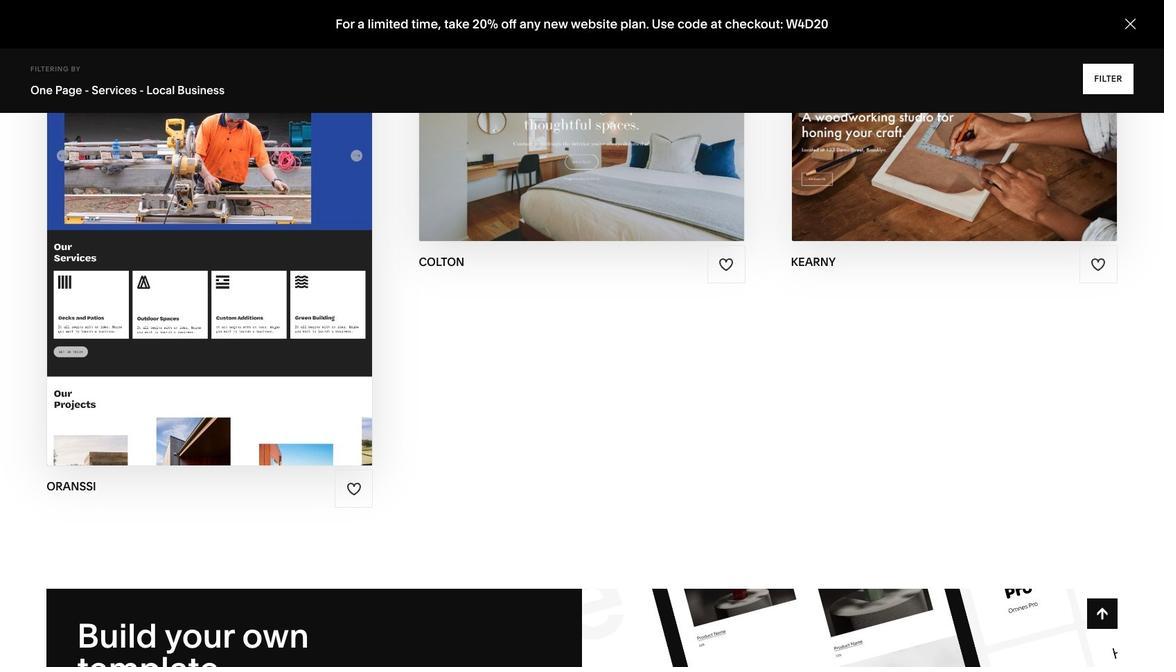 Task type: locate. For each thing, give the bounding box(es) containing it.
oranssi image
[[47, 32, 373, 466]]

colton image
[[420, 32, 745, 241]]

back to top image
[[1095, 607, 1111, 622]]

kearny image
[[792, 32, 1118, 241]]

add kearny to your favorites list image
[[1092, 257, 1107, 272]]

preview of building your own template image
[[582, 589, 1118, 668]]



Task type: vqa. For each thing, say whether or not it's contained in the screenshot.
"Kearny" image
yes



Task type: describe. For each thing, give the bounding box(es) containing it.
add oranssi to your favorites list image
[[347, 482, 362, 497]]



